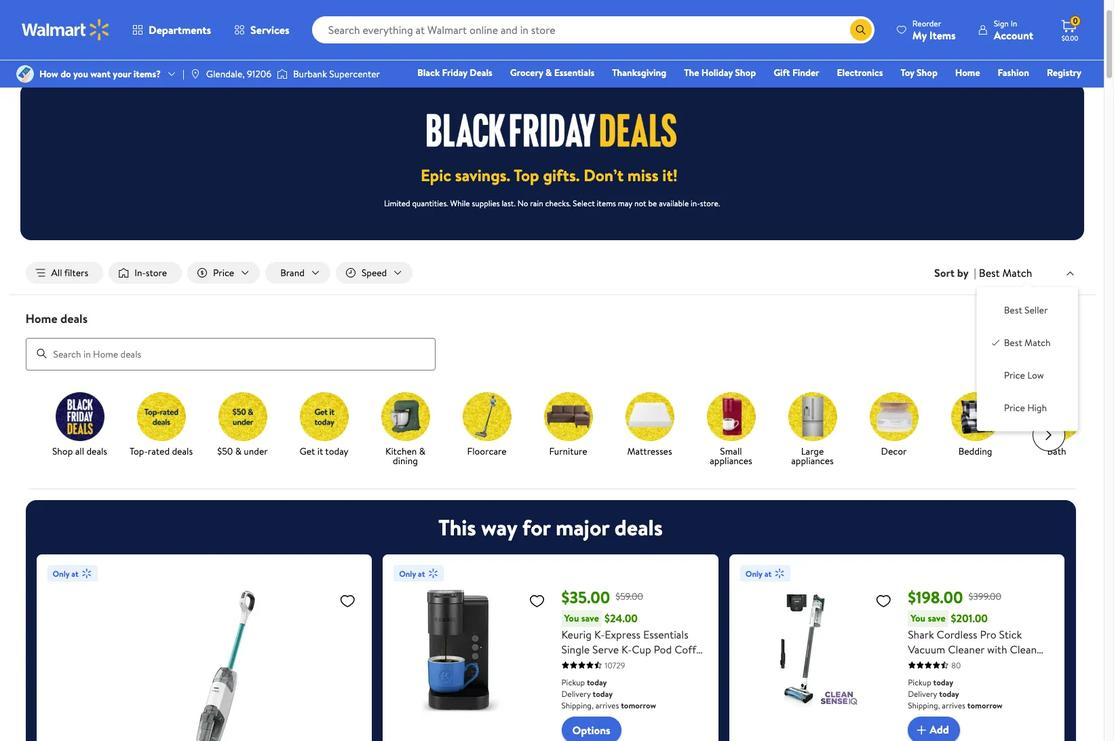Task type: describe. For each thing, give the bounding box(es) containing it.
fashion
[[998, 66, 1030, 79]]

low
[[1028, 369, 1044, 382]]

under
[[244, 444, 268, 458]]

all filters
[[51, 266, 88, 280]]

vacuum
[[908, 642, 946, 657]]

how
[[39, 67, 58, 81]]

black friday deals
[[418, 66, 493, 79]]

$399.00
[[969, 590, 1002, 603]]

get it today
[[300, 444, 349, 458]]

deals right rated
[[172, 444, 193, 458]]

stick
[[999, 627, 1022, 642]]

options link
[[562, 716, 621, 741]]

sense
[[908, 657, 936, 672]]

91206
[[247, 67, 272, 81]]

top-
[[130, 444, 148, 458]]

2 horizontal spatial shop
[[917, 66, 938, 79]]

$50
[[217, 444, 233, 458]]

only at inside group
[[53, 568, 79, 579]]

decor
[[881, 444, 907, 458]]

filters
[[64, 266, 88, 280]]

large
[[801, 444, 824, 458]]

home for home
[[956, 66, 980, 79]]

friday
[[442, 66, 468, 79]]

pickup today delivery today shipping, arrives tomorrow for $35.00
[[562, 676, 656, 711]]

no
[[518, 197, 528, 209]]

pickup for $198.00
[[908, 676, 932, 688]]

services button
[[223, 14, 301, 46]]

floorcare link
[[452, 392, 522, 459]]

today inside get it today link
[[325, 444, 349, 458]]

best match inside best match dropdown button
[[979, 265, 1033, 280]]

it
[[317, 444, 323, 458]]

items
[[597, 197, 616, 209]]

arrives for $198.00
[[942, 699, 966, 711]]

sort
[[935, 265, 955, 280]]

appliances for small
[[710, 454, 753, 467]]

brand
[[280, 266, 305, 280]]

black inside you save $24.00 keurig k-express essentials single serve k-cup pod coffee maker, black
[[596, 657, 621, 672]]

this
[[438, 512, 476, 542]]

price for price
[[213, 266, 234, 280]]

dining
[[393, 454, 418, 467]]

in-
[[691, 197, 700, 209]]

& for dining
[[419, 444, 426, 458]]

iz540h
[[955, 657, 991, 672]]

toy shop link
[[895, 65, 944, 80]]

top-rated deals image
[[137, 392, 186, 441]]

$35.00 $59.00
[[562, 585, 643, 609]]

0
[[1073, 15, 1078, 27]]

items
[[930, 27, 956, 42]]

$50 & under image
[[218, 392, 267, 441]]

decor link
[[859, 392, 929, 459]]

gift finder
[[774, 66, 820, 79]]

tomorrow for $35.00
[[621, 699, 656, 711]]

epic savings. top gifts. don't miss it!
[[421, 164, 678, 187]]

delivery for $35.00
[[562, 688, 591, 699]]

bath image
[[1033, 392, 1081, 441]]

$201.00
[[951, 611, 988, 626]]

Home deals search field
[[9, 310, 1095, 370]]

deals right all
[[86, 444, 107, 458]]

select
[[573, 197, 595, 209]]

high
[[1028, 401, 1047, 415]]

quantities.
[[412, 197, 448, 209]]

in
[[1011, 17, 1018, 29]]

price for price low
[[1004, 369, 1025, 382]]

all for all home
[[25, 10, 36, 23]]

small appliances image
[[707, 392, 756, 441]]

this way for major deals
[[438, 512, 663, 542]]

0 vertical spatial black
[[418, 66, 440, 79]]

save for $35.00
[[581, 611, 599, 625]]

only at for $35.00
[[399, 568, 425, 579]]

decor image
[[870, 392, 919, 441]]

toy
[[901, 66, 915, 79]]

miss
[[628, 164, 659, 187]]

mattresses
[[627, 444, 672, 458]]

black friday deals link
[[412, 65, 499, 80]]

pickup today delivery today shipping, arrives tomorrow for $198.00
[[908, 676, 1003, 711]]

walmart+
[[1041, 85, 1082, 98]]

walmart+ link
[[1035, 84, 1088, 99]]

maker,
[[562, 657, 593, 672]]

home link
[[949, 65, 987, 80]]

price for price high
[[1004, 401, 1025, 415]]

1 horizontal spatial k-
[[622, 642, 632, 657]]

rain
[[530, 197, 543, 209]]

mattresses link
[[615, 392, 685, 459]]

Search search field
[[312, 16, 875, 43]]

speed
[[362, 266, 387, 280]]

for
[[522, 512, 551, 542]]

floorcare
[[467, 444, 507, 458]]

pickup for $35.00
[[562, 676, 585, 688]]

price button
[[187, 262, 260, 284]]

home
[[39, 10, 62, 23]]

1 vertical spatial best
[[1004, 304, 1023, 317]]

add to cart image
[[914, 722, 930, 738]]

the
[[684, 66, 699, 79]]

only at for $198.00
[[746, 568, 772, 579]]

| inside sort and filter section element
[[974, 265, 977, 280]]

all filters button
[[25, 262, 103, 284]]

electronics link
[[831, 65, 889, 80]]

thanksgiving link
[[606, 65, 673, 80]]

options
[[572, 723, 611, 737]]

10729
[[605, 659, 625, 671]]

large appliances image
[[788, 392, 837, 441]]

top-rated deals link
[[126, 392, 196, 459]]

your
[[113, 67, 131, 81]]

Walmart Site-Wide search field
[[312, 16, 875, 43]]

kitchen & dining link
[[370, 392, 441, 468]]

small appliances
[[710, 444, 753, 467]]

 image for how do you want your items?
[[16, 65, 34, 83]]

floorcare image
[[463, 392, 511, 441]]

way
[[481, 512, 517, 542]]

shark
[[908, 627, 934, 642]]

save for $198.00
[[928, 611, 946, 625]]

you for $198.00
[[911, 611, 926, 625]]

account
[[994, 27, 1034, 42]]

bedding link
[[940, 392, 1011, 459]]

my
[[913, 27, 927, 42]]

cleaner
[[948, 642, 985, 657]]

speed button
[[336, 262, 413, 284]]

deals
[[470, 66, 493, 79]]

$198.00 group
[[740, 565, 1054, 741]]

essentials inside you save $24.00 keurig k-express essentials single serve k-cup pod coffee maker, black
[[643, 627, 689, 642]]

major
[[556, 512, 610, 542]]

only at group
[[47, 565, 361, 741]]

supplies
[[472, 197, 500, 209]]

furniture image
[[544, 392, 593, 441]]



Task type: vqa. For each thing, say whether or not it's contained in the screenshot.


Task type: locate. For each thing, give the bounding box(es) containing it.
2 horizontal spatial only
[[746, 568, 763, 579]]

gift
[[774, 66, 790, 79]]

shipping, inside $35.00 group
[[562, 699, 594, 711]]

1 horizontal spatial |
[[974, 265, 977, 280]]

0 horizontal spatial shipping,
[[562, 699, 594, 711]]

1 tomorrow from the left
[[621, 699, 656, 711]]

1 vertical spatial black
[[596, 657, 621, 672]]

add
[[930, 722, 949, 737]]

available
[[659, 197, 689, 209]]

0 horizontal spatial &
[[235, 444, 242, 458]]

thanksgiving
[[612, 66, 667, 79]]

get
[[300, 444, 315, 458]]

shop all deals link
[[44, 392, 115, 459]]

best match up "best seller"
[[979, 265, 1033, 280]]

1 horizontal spatial appliances
[[791, 454, 834, 467]]

0 horizontal spatial |
[[183, 67, 184, 81]]

all inside button
[[51, 266, 62, 280]]

1 horizontal spatial  image
[[190, 69, 201, 79]]

0 horizontal spatial only at
[[53, 568, 79, 579]]

brand button
[[265, 262, 330, 284]]

home deals
[[25, 310, 88, 327]]

1 vertical spatial all
[[51, 266, 62, 280]]

k- right keurig
[[594, 627, 605, 642]]

1 horizontal spatial you
[[911, 611, 926, 625]]

kitchen & dining image
[[381, 392, 430, 441]]

1 horizontal spatial shipping,
[[908, 699, 940, 711]]

3 at from the left
[[765, 568, 772, 579]]

at for $198.00
[[765, 568, 772, 579]]

tomorrow inside $198.00 group
[[968, 699, 1003, 711]]

with
[[987, 642, 1008, 657]]

only inside $198.00 group
[[746, 568, 763, 579]]

0 horizontal spatial all
[[25, 10, 36, 23]]

pickup inside $35.00 group
[[562, 676, 585, 688]]

tomorrow inside $35.00 group
[[621, 699, 656, 711]]

may
[[618, 197, 633, 209]]

deals right major
[[615, 512, 663, 542]]

1 horizontal spatial tomorrow
[[968, 699, 1003, 711]]

 image
[[16, 65, 34, 83], [190, 69, 201, 79]]

price left the low
[[1004, 369, 1025, 382]]

best right best match radio
[[1004, 336, 1023, 350]]

deals down the filters
[[60, 310, 88, 327]]

while
[[450, 197, 470, 209]]

0 horizontal spatial essentials
[[554, 66, 595, 79]]

at inside group
[[71, 568, 79, 579]]

home
[[956, 66, 980, 79], [25, 310, 57, 327]]

pickup today delivery today shipping, arrives tomorrow down 10729
[[562, 676, 656, 711]]

black left friday
[[418, 66, 440, 79]]

1 vertical spatial best match
[[1004, 336, 1051, 350]]

all left the home
[[25, 10, 36, 23]]

best match right best match radio
[[1004, 336, 1051, 350]]

shipping, inside $198.00 group
[[908, 699, 940, 711]]

at inside $35.00 group
[[418, 568, 425, 579]]

bedding image
[[951, 392, 1000, 441]]

black
[[418, 66, 440, 79], [596, 657, 621, 672]]

tomorrow down iz540h
[[968, 699, 1003, 711]]

$198.00 $399.00
[[908, 585, 1002, 609]]

all
[[75, 444, 84, 458]]

pickup inside $198.00 group
[[908, 676, 932, 688]]

1 horizontal spatial arrives
[[942, 699, 966, 711]]

 image left glendale,
[[190, 69, 201, 79]]

only for $198.00
[[746, 568, 763, 579]]

1 appliances from the left
[[710, 454, 753, 467]]

1 save from the left
[[581, 611, 599, 625]]

delivery down maker,
[[562, 688, 591, 699]]

1 arrives from the left
[[596, 699, 619, 711]]

0 horizontal spatial appliances
[[710, 454, 753, 467]]

not
[[635, 197, 647, 209]]

1 vertical spatial price
[[1004, 369, 1025, 382]]

walmart black friday deals for days image
[[427, 113, 677, 147]]

2 save from the left
[[928, 611, 946, 625]]

& for essentials
[[546, 66, 552, 79]]

walmart image
[[22, 19, 110, 41]]

3 only from the left
[[746, 568, 763, 579]]

appliances for large
[[791, 454, 834, 467]]

electronics
[[837, 66, 883, 79]]

cup
[[632, 642, 651, 657]]

0 horizontal spatial tomorrow
[[621, 699, 656, 711]]

0 horizontal spatial pickup today delivery today shipping, arrives tomorrow
[[562, 676, 656, 711]]

pickup down sense
[[908, 676, 932, 688]]

seller
[[1025, 304, 1048, 317]]

home inside search field
[[25, 310, 57, 327]]

you up keurig
[[564, 611, 579, 625]]

how do you want your items?
[[39, 67, 161, 81]]

k- up 10729
[[622, 642, 632, 657]]

shipping,
[[562, 699, 594, 711], [908, 699, 940, 711]]

0 horizontal spatial at
[[71, 568, 79, 579]]

grocery
[[510, 66, 543, 79]]

pickup
[[562, 676, 585, 688], [908, 676, 932, 688]]

1 horizontal spatial essentials
[[643, 627, 689, 642]]

pickup today delivery today shipping, arrives tomorrow down the 80
[[908, 676, 1003, 711]]

& inside kitchen & dining
[[419, 444, 426, 458]]

you save $201.00 shark cordless pro stick vacuum cleaner with clean sense iq, iz540h
[[908, 611, 1037, 672]]

1 at from the left
[[71, 568, 79, 579]]

mattresses image
[[625, 392, 674, 441]]

appliances down small appliances image at bottom
[[710, 454, 753, 467]]

delivery inside $198.00 group
[[908, 688, 937, 699]]

store
[[146, 266, 167, 280]]

price inside price dropdown button
[[213, 266, 234, 280]]

1 horizontal spatial pickup today delivery today shipping, arrives tomorrow
[[908, 676, 1003, 711]]

match inside best match dropdown button
[[1003, 265, 1033, 280]]

arrives up add
[[942, 699, 966, 711]]

arrives inside $198.00 group
[[942, 699, 966, 711]]

0 horizontal spatial black
[[418, 66, 440, 79]]

2 only from the left
[[399, 568, 416, 579]]

shipping, for $198.00
[[908, 699, 940, 711]]

save inside you save $24.00 keurig k-express essentials single serve k-cup pod coffee maker, black
[[581, 611, 599, 625]]

Search in Home deals search field
[[25, 338, 435, 370]]

top-rated deals
[[130, 444, 193, 458]]

you inside you save $201.00 shark cordless pro stick vacuum cleaner with clean sense iq, iz540h
[[911, 611, 926, 625]]

0 horizontal spatial pickup
[[562, 676, 585, 688]]

1 horizontal spatial shop
[[735, 66, 756, 79]]

epic
[[421, 164, 451, 187]]

1 horizontal spatial only at
[[399, 568, 425, 579]]

$35.00 group
[[394, 565, 708, 741]]

arrives up options link
[[596, 699, 619, 711]]

only at inside $198.00 group
[[746, 568, 772, 579]]

save inside you save $201.00 shark cordless pro stick vacuum cleaner with clean sense iq, iz540h
[[928, 611, 946, 625]]

shop right toy
[[917, 66, 938, 79]]

2 vertical spatial price
[[1004, 401, 1025, 415]]

0 horizontal spatial you
[[564, 611, 579, 625]]

$35.00
[[562, 585, 610, 609]]

tomorrow for $198.00
[[968, 699, 1003, 711]]

furniture link
[[533, 392, 604, 459]]

you
[[73, 67, 88, 81]]

save down the $198.00
[[928, 611, 946, 625]]

1 vertical spatial essentials
[[643, 627, 689, 642]]

pickup today delivery today shipping, arrives tomorrow inside $198.00 group
[[908, 676, 1003, 711]]

match down seller
[[1025, 336, 1051, 350]]

2 delivery from the left
[[908, 688, 937, 699]]

0 vertical spatial home
[[956, 66, 980, 79]]

appliances down large appliances 'image'
[[791, 454, 834, 467]]

essentials down walmart site-wide 'search field'
[[554, 66, 595, 79]]

all left the filters
[[51, 266, 62, 280]]

0 vertical spatial best match
[[979, 265, 1033, 280]]

in-
[[135, 266, 146, 280]]

sign in to add to favorites list, tineco ifloor 2 max cordless wet/dry vacuum cleaner and hard floor washer - limited edition (blue) image
[[339, 592, 356, 609]]

kitchen
[[385, 444, 417, 458]]

shipping, up options link
[[562, 699, 594, 711]]

grocery & essentials
[[510, 66, 595, 79]]

0 horizontal spatial save
[[581, 611, 599, 625]]

0 horizontal spatial  image
[[16, 65, 34, 83]]

sign in to add to favorites list, shark cordless pro stick vacuum cleaner with clean sense iq, iz540h image
[[876, 592, 892, 609]]

it!
[[663, 164, 678, 187]]

only for $35.00
[[399, 568, 416, 579]]

departments
[[149, 22, 211, 37]]

2 appliances from the left
[[791, 454, 834, 467]]

debit
[[1000, 85, 1024, 98]]

best match button
[[977, 264, 1079, 282]]

3 only at from the left
[[746, 568, 772, 579]]

2 arrives from the left
[[942, 699, 966, 711]]

express
[[605, 627, 641, 642]]

 image left how
[[16, 65, 34, 83]]

1 horizontal spatial at
[[418, 568, 425, 579]]

delivery inside $35.00 group
[[562, 688, 591, 699]]

&
[[546, 66, 552, 79], [235, 444, 242, 458], [419, 444, 426, 458]]

you inside you save $24.00 keurig k-express essentials single serve k-cup pod coffee maker, black
[[564, 611, 579, 625]]

$59.00
[[616, 590, 643, 603]]

one debit link
[[972, 84, 1030, 99]]

| right by
[[974, 265, 977, 280]]

best seller
[[1004, 304, 1048, 317]]

& right $50
[[235, 444, 242, 458]]

1 pickup from the left
[[562, 676, 585, 688]]

shipping, for $35.00
[[562, 699, 594, 711]]

sort and filter section element
[[9, 251, 1095, 295]]

0 horizontal spatial delivery
[[562, 688, 591, 699]]

& for under
[[235, 444, 242, 458]]

reorder
[[913, 17, 942, 29]]

0 horizontal spatial home
[[25, 310, 57, 327]]

2 shipping, from the left
[[908, 699, 940, 711]]

best inside best match dropdown button
[[979, 265, 1000, 280]]

pod
[[654, 642, 672, 657]]

essentials right express
[[643, 627, 689, 642]]

top
[[514, 164, 539, 187]]

tomorrow
[[621, 699, 656, 711], [968, 699, 1003, 711]]

search icon image
[[856, 24, 867, 35]]

1 horizontal spatial save
[[928, 611, 946, 625]]

fashion link
[[992, 65, 1036, 80]]

rated
[[148, 444, 170, 458]]

2 tomorrow from the left
[[968, 699, 1003, 711]]

1 horizontal spatial black
[[596, 657, 621, 672]]

1 horizontal spatial &
[[419, 444, 426, 458]]

single
[[562, 642, 590, 657]]

1 shipping, from the left
[[562, 699, 594, 711]]

1 horizontal spatial pickup
[[908, 676, 932, 688]]

search image
[[36, 348, 47, 359]]

shop left all
[[52, 444, 73, 458]]

option group
[[988, 298, 1067, 420]]

arrives inside $35.00 group
[[596, 699, 619, 711]]

last.
[[502, 197, 516, 209]]

1 delivery from the left
[[562, 688, 591, 699]]

all for all filters
[[51, 266, 62, 280]]

home up search icon
[[25, 310, 57, 327]]

& right the dining
[[419, 444, 426, 458]]

1 horizontal spatial all
[[51, 266, 62, 280]]

grocery & essentials link
[[504, 65, 601, 80]]

black right maker,
[[596, 657, 621, 672]]

1 only at from the left
[[53, 568, 79, 579]]

at inside $198.00 group
[[765, 568, 772, 579]]

do
[[61, 67, 71, 81]]

get it today image
[[300, 392, 349, 441]]

1 vertical spatial match
[[1025, 336, 1051, 350]]

0 horizontal spatial k-
[[594, 627, 605, 642]]

registry link
[[1041, 65, 1088, 80]]

0 vertical spatial price
[[213, 266, 234, 280]]

1 only from the left
[[53, 568, 70, 579]]

& right grocery
[[546, 66, 552, 79]]

furniture
[[549, 444, 587, 458]]

$198.00
[[908, 585, 963, 609]]

tomorrow down 10729
[[621, 699, 656, 711]]

$24.00
[[605, 611, 638, 626]]

shipping, up add to cart "icon"
[[908, 699, 940, 711]]

price left high
[[1004, 401, 1025, 415]]

|
[[183, 67, 184, 81], [974, 265, 977, 280]]

small
[[720, 444, 742, 458]]

holiday
[[702, 66, 733, 79]]

at for $35.00
[[418, 568, 425, 579]]

2 only at from the left
[[399, 568, 425, 579]]

shop all deals image
[[55, 392, 104, 441]]

match up "best seller"
[[1003, 265, 1033, 280]]

| right "items?" at the top of page
[[183, 67, 184, 81]]

$50 & under link
[[207, 392, 278, 459]]

0 vertical spatial best
[[979, 265, 1000, 280]]

arrives for $35.00
[[596, 699, 619, 711]]

save
[[581, 611, 599, 625], [928, 611, 946, 625]]

shop right holiday
[[735, 66, 756, 79]]

 image
[[277, 67, 288, 81]]

only at inside $35.00 group
[[399, 568, 425, 579]]

deals inside search field
[[60, 310, 88, 327]]

2 horizontal spatial only at
[[746, 568, 772, 579]]

1 vertical spatial |
[[974, 265, 977, 280]]

delivery down sense
[[908, 688, 937, 699]]

 image for glendale, 91206
[[190, 69, 201, 79]]

bath link
[[1022, 392, 1092, 459]]

2 pickup today delivery today shipping, arrives tomorrow from the left
[[908, 676, 1003, 711]]

1 vertical spatial home
[[25, 310, 57, 327]]

delivery for $198.00
[[908, 688, 937, 699]]

0 horizontal spatial only
[[53, 568, 70, 579]]

2 horizontal spatial &
[[546, 66, 552, 79]]

1 pickup today delivery today shipping, arrives tomorrow from the left
[[562, 676, 656, 711]]

home for home deals
[[25, 310, 57, 327]]

2 at from the left
[[418, 568, 425, 579]]

$50 & under
[[217, 444, 268, 458]]

pickup today delivery today shipping, arrives tomorrow inside $35.00 group
[[562, 676, 656, 711]]

option group containing best seller
[[988, 298, 1067, 420]]

bath
[[1048, 444, 1067, 458]]

the holiday shop
[[684, 66, 756, 79]]

only inside $35.00 group
[[399, 568, 416, 579]]

pickup down maker,
[[562, 676, 585, 688]]

you for $35.00
[[564, 611, 579, 625]]

0 vertical spatial all
[[25, 10, 36, 23]]

1 horizontal spatial home
[[956, 66, 980, 79]]

0 vertical spatial |
[[183, 67, 184, 81]]

best left seller
[[1004, 304, 1023, 317]]

0 horizontal spatial shop
[[52, 444, 73, 458]]

only inside group
[[53, 568, 70, 579]]

best right by
[[979, 265, 1000, 280]]

large appliances link
[[777, 392, 848, 468]]

limited
[[384, 197, 410, 209]]

keurig
[[562, 627, 592, 642]]

glendale, 91206
[[206, 67, 272, 81]]

2 you from the left
[[911, 611, 926, 625]]

sign in to add to favorites list, keurig k-express essentials single serve k-cup pod coffee maker, black image
[[529, 592, 545, 609]]

2 horizontal spatial at
[[765, 568, 772, 579]]

2 vertical spatial best
[[1004, 336, 1023, 350]]

save up keurig
[[581, 611, 599, 625]]

1 horizontal spatial only
[[399, 568, 416, 579]]

home up one at the right top of the page
[[956, 66, 980, 79]]

1 you from the left
[[564, 611, 579, 625]]

1 horizontal spatial delivery
[[908, 688, 937, 699]]

0 vertical spatial essentials
[[554, 66, 595, 79]]

you up shark
[[911, 611, 926, 625]]

best match
[[979, 265, 1033, 280], [1004, 336, 1051, 350]]

2 pickup from the left
[[908, 676, 932, 688]]

0 vertical spatial match
[[1003, 265, 1033, 280]]

0 horizontal spatial arrives
[[596, 699, 619, 711]]

essentials
[[554, 66, 595, 79], [643, 627, 689, 642]]

match inside option group
[[1025, 336, 1051, 350]]

next slide for chipmodulewithimages list image
[[1033, 418, 1065, 451]]

price right store
[[213, 266, 234, 280]]

all
[[25, 10, 36, 23], [51, 266, 62, 280]]

Best Match radio
[[991, 336, 1002, 347]]



